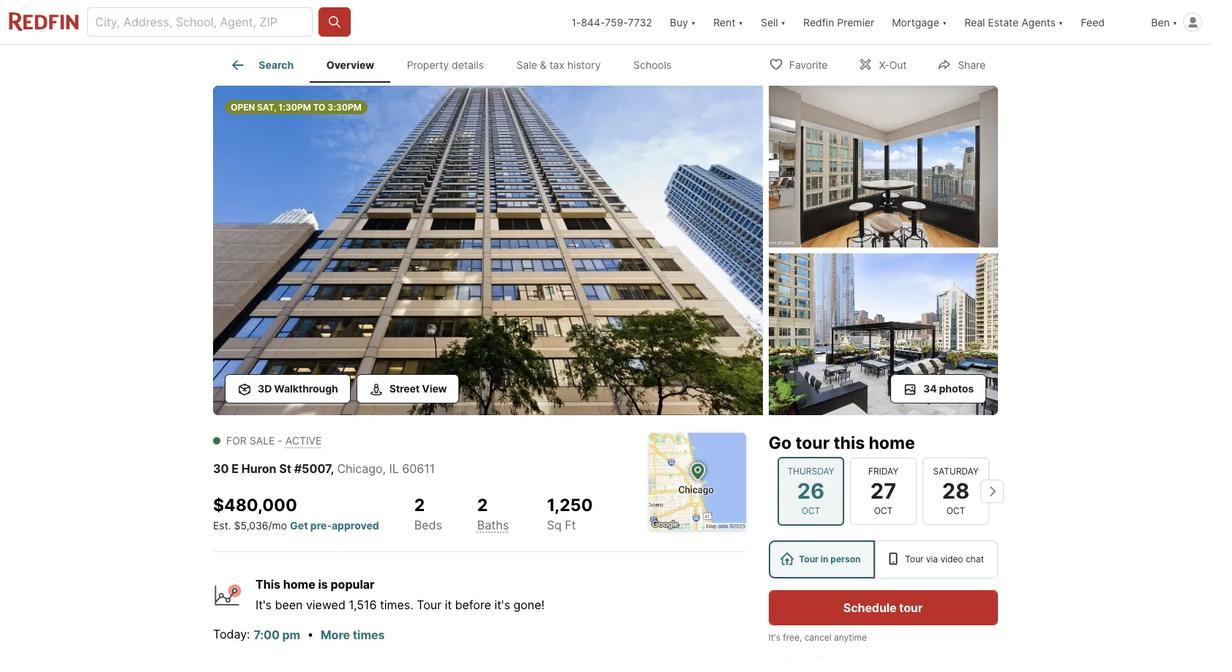 Task type: describe. For each thing, give the bounding box(es) containing it.
▾ for ben ▾
[[1173, 16, 1177, 28]]

oct for 26
[[802, 505, 820, 516]]

3d walkthrough button
[[225, 374, 350, 403]]

details
[[452, 59, 484, 71]]

anytime
[[834, 632, 867, 643]]

▾ inside real estate agents ▾ link
[[1059, 16, 1063, 28]]

buy ▾ button
[[661, 0, 705, 44]]

rent ▾ button
[[713, 0, 743, 44]]

property details tab
[[391, 48, 500, 83]]

been
[[275, 597, 303, 612]]

sell ▾ button
[[752, 0, 795, 44]]

844-
[[581, 16, 605, 28]]

1,516
[[349, 597, 377, 612]]

viewed
[[306, 597, 346, 612]]

open
[[231, 102, 255, 113]]

mortgage
[[892, 16, 939, 28]]

person
[[831, 554, 861, 565]]

mortgage ▾ button
[[883, 0, 956, 44]]

1 horizontal spatial home
[[869, 433, 915, 453]]

•
[[307, 627, 314, 641]]

schedule tour button
[[769, 590, 998, 625]]

&
[[540, 59, 547, 71]]

/mo
[[268, 519, 287, 531]]

7:00
[[254, 628, 280, 642]]

▾ for sell ▾
[[781, 16, 786, 28]]

x-out
[[879, 58, 907, 71]]

buy ▾
[[670, 16, 696, 28]]

2 , from the left
[[383, 461, 386, 476]]

1-
[[572, 16, 581, 28]]

tour for schedule
[[900, 600, 923, 615]]

street view
[[389, 382, 447, 395]]

sell
[[761, 16, 778, 28]]

premier
[[837, 16, 874, 28]]

map entry image
[[649, 433, 746, 530]]

chicago
[[337, 461, 383, 476]]

times.
[[380, 597, 413, 612]]

-
[[278, 434, 282, 447]]

2 beds
[[414, 495, 442, 532]]

pm
[[282, 628, 300, 642]]

2 baths
[[477, 495, 509, 532]]

home inside this home is popular it's been viewed 1,516 times. tour it before it's gone!
[[283, 577, 315, 591]]

submit search image
[[327, 15, 342, 29]]

to
[[313, 102, 325, 113]]

mortgage ▾
[[892, 16, 947, 28]]

friday 27 oct
[[868, 466, 899, 516]]

real estate agents ▾
[[965, 16, 1063, 28]]

buy ▾ button
[[670, 0, 696, 44]]

buy
[[670, 16, 688, 28]]

sale & tax history tab
[[500, 48, 617, 83]]

beds
[[414, 518, 442, 532]]

759-
[[605, 16, 628, 28]]

real
[[965, 16, 985, 28]]

approved
[[332, 519, 379, 531]]

before
[[455, 597, 491, 612]]

7:00 pm button
[[253, 626, 301, 645]]

mortgage ▾ button
[[892, 0, 947, 44]]

3:30pm
[[327, 102, 361, 113]]

active
[[285, 434, 322, 447]]

60611
[[402, 461, 435, 476]]

it's
[[494, 597, 510, 612]]

il
[[389, 461, 399, 476]]

28
[[942, 478, 970, 504]]

real estate agents ▾ link
[[965, 0, 1063, 44]]

▾ for rent ▾
[[738, 16, 743, 28]]

for sale - active
[[226, 434, 322, 447]]

free,
[[783, 632, 802, 643]]

tour via video chat
[[905, 554, 984, 565]]

schools tab
[[617, 48, 688, 83]]

share button
[[925, 49, 998, 79]]

oct for 27
[[874, 505, 893, 516]]

estate
[[988, 16, 1019, 28]]

30
[[213, 461, 229, 476]]

overview
[[326, 59, 374, 71]]

sat,
[[257, 102, 276, 113]]

street view button
[[356, 374, 459, 403]]

go tour this home
[[769, 433, 915, 453]]

chat
[[966, 554, 984, 565]]

it's inside this home is popular it's been viewed 1,516 times. tour it before it's gone!
[[256, 597, 272, 612]]

it's free, cancel anytime
[[769, 632, 867, 643]]

$480,000 est. $5,036 /mo get pre-approved
[[213, 495, 379, 531]]

view
[[422, 382, 447, 395]]

feed button
[[1072, 0, 1142, 44]]

sell ▾ button
[[761, 0, 786, 44]]

tour for tour via video chat
[[905, 554, 924, 565]]



Task type: locate. For each thing, give the bounding box(es) containing it.
1 horizontal spatial it's
[[769, 632, 781, 643]]

cancel
[[805, 632, 832, 643]]

34
[[923, 382, 937, 395]]

▾ for mortgage ▾
[[942, 16, 947, 28]]

video
[[941, 554, 964, 565]]

tour in person option
[[769, 540, 876, 578]]

, left chicago
[[331, 461, 334, 476]]

2 for 2 baths
[[477, 495, 488, 516]]

6 ▾ from the left
[[1173, 16, 1177, 28]]

gone!
[[513, 597, 545, 612]]

30 e huron st #5007, chicago, il 60611 image
[[213, 86, 763, 415], [769, 86, 998, 248], [769, 253, 998, 415]]

more
[[321, 628, 350, 642]]

34 photos
[[923, 382, 974, 395]]

tour left in
[[799, 554, 819, 565]]

home up the friday
[[869, 433, 915, 453]]

3 ▾ from the left
[[781, 16, 786, 28]]

agents
[[1022, 16, 1056, 28]]

today:
[[213, 627, 250, 641]]

tab list
[[213, 45, 700, 83]]

1 vertical spatial tour
[[900, 600, 923, 615]]

list box containing tour in person
[[769, 540, 998, 578]]

it's down this
[[256, 597, 272, 612]]

1 horizontal spatial 2
[[477, 495, 488, 516]]

2 2 from the left
[[477, 495, 488, 516]]

City, Address, School, Agent, ZIP search field
[[87, 7, 313, 37]]

34 photos button
[[890, 374, 986, 403]]

get pre-approved link
[[290, 519, 379, 531]]

tour up thursday
[[796, 433, 830, 453]]

▾ inside mortgage ▾ dropdown button
[[942, 16, 947, 28]]

tab list containing search
[[213, 45, 700, 83]]

0 horizontal spatial ,
[[331, 461, 334, 476]]

2 horizontal spatial tour
[[905, 554, 924, 565]]

sell ▾
[[761, 16, 786, 28]]

today: 7:00 pm • more times
[[213, 627, 385, 642]]

1 , from the left
[[331, 461, 334, 476]]

2 oct from the left
[[874, 505, 893, 516]]

redfin premier button
[[795, 0, 883, 44]]

tour right schedule
[[900, 600, 923, 615]]

tour left it
[[417, 597, 441, 612]]

,
[[331, 461, 334, 476], [383, 461, 386, 476]]

0 horizontal spatial home
[[283, 577, 315, 591]]

tour inside this home is popular it's been viewed 1,516 times. tour it before it's gone!
[[417, 597, 441, 612]]

1 ▾ from the left
[[691, 16, 696, 28]]

sale
[[516, 59, 537, 71]]

2 for 2 beds
[[414, 495, 425, 516]]

more times link
[[321, 628, 385, 642]]

ft
[[565, 518, 576, 532]]

1 vertical spatial home
[[283, 577, 315, 591]]

, left il
[[383, 461, 386, 476]]

26
[[797, 478, 825, 504]]

sale & tax history
[[516, 59, 601, 71]]

home up the been
[[283, 577, 315, 591]]

tour left via
[[905, 554, 924, 565]]

1 horizontal spatial tour
[[900, 600, 923, 615]]

0 horizontal spatial oct
[[802, 505, 820, 516]]

sale
[[250, 434, 275, 447]]

▾ right mortgage
[[942, 16, 947, 28]]

4 ▾ from the left
[[942, 16, 947, 28]]

st
[[279, 461, 291, 476]]

3 oct from the left
[[947, 505, 965, 516]]

0 vertical spatial tour
[[796, 433, 830, 453]]

feed
[[1081, 16, 1105, 28]]

1,250
[[547, 495, 593, 516]]

real estate agents ▾ button
[[956, 0, 1072, 44]]

huron
[[241, 461, 276, 476]]

1 2 from the left
[[414, 495, 425, 516]]

pre-
[[310, 519, 332, 531]]

favorite button
[[756, 49, 840, 79]]

1 horizontal spatial ,
[[383, 461, 386, 476]]

next image
[[980, 480, 1004, 503]]

history
[[567, 59, 601, 71]]

▾ for buy ▾
[[691, 16, 696, 28]]

oct inside saturday 28 oct
[[947, 505, 965, 516]]

redfin
[[803, 16, 834, 28]]

#5007
[[294, 461, 331, 476]]

▾ right rent
[[738, 16, 743, 28]]

schedule tour
[[844, 600, 923, 615]]

x-
[[879, 58, 889, 71]]

1,250 sq ft
[[547, 495, 593, 532]]

1-844-759-7732
[[572, 16, 652, 28]]

rent
[[713, 16, 736, 28]]

2 inside 2 baths
[[477, 495, 488, 516]]

overview tab
[[310, 48, 391, 83]]

0 vertical spatial home
[[869, 433, 915, 453]]

tour via video chat option
[[876, 540, 998, 578]]

tax
[[550, 59, 565, 71]]

tour for tour in person
[[799, 554, 819, 565]]

$5,036
[[234, 519, 268, 531]]

2 up "baths"
[[477, 495, 488, 516]]

e
[[232, 461, 239, 476]]

▾ right agents
[[1059, 16, 1063, 28]]

▾ inside sell ▾ dropdown button
[[781, 16, 786, 28]]

share
[[958, 58, 986, 71]]

2 up beds
[[414, 495, 425, 516]]

home
[[869, 433, 915, 453], [283, 577, 315, 591]]

open sat, 1:30pm to 3:30pm
[[231, 102, 361, 113]]

is
[[318, 577, 328, 591]]

0 horizontal spatial tour
[[796, 433, 830, 453]]

2 horizontal spatial oct
[[947, 505, 965, 516]]

oct inside friday 27 oct
[[874, 505, 893, 516]]

search
[[259, 59, 294, 71]]

1 horizontal spatial tour
[[799, 554, 819, 565]]

3d walkthrough
[[258, 382, 338, 395]]

tour inside "button"
[[900, 600, 923, 615]]

times
[[353, 628, 385, 642]]

it's
[[256, 597, 272, 612], [769, 632, 781, 643]]

via
[[926, 554, 938, 565]]

it's left the free,
[[769, 632, 781, 643]]

x-out button
[[846, 49, 919, 79]]

0 horizontal spatial 2
[[414, 495, 425, 516]]

▾ right ben
[[1173, 16, 1177, 28]]

3d
[[258, 382, 272, 395]]

0 horizontal spatial tour
[[417, 597, 441, 612]]

photos
[[939, 382, 974, 395]]

1 horizontal spatial oct
[[874, 505, 893, 516]]

▾ right buy
[[691, 16, 696, 28]]

oct down 27
[[874, 505, 893, 516]]

search link
[[229, 56, 294, 74]]

▾
[[691, 16, 696, 28], [738, 16, 743, 28], [781, 16, 786, 28], [942, 16, 947, 28], [1059, 16, 1063, 28], [1173, 16, 1177, 28]]

this
[[256, 577, 280, 591]]

schools
[[633, 59, 672, 71]]

redfin premier
[[803, 16, 874, 28]]

oct down 26 on the right
[[802, 505, 820, 516]]

saturday
[[933, 466, 979, 477]]

2 inside 2 beds
[[414, 495, 425, 516]]

tour
[[799, 554, 819, 565], [905, 554, 924, 565], [417, 597, 441, 612]]

5 ▾ from the left
[[1059, 16, 1063, 28]]

in
[[821, 554, 829, 565]]

list box
[[769, 540, 998, 578]]

None button
[[778, 457, 844, 526], [850, 457, 917, 525], [923, 457, 989, 525], [778, 457, 844, 526], [850, 457, 917, 525], [923, 457, 989, 525]]

▾ inside buy ▾ dropdown button
[[691, 16, 696, 28]]

rent ▾
[[713, 16, 743, 28]]

▾ right sell
[[781, 16, 786, 28]]

▾ inside rent ▾ dropdown button
[[738, 16, 743, 28]]

27
[[870, 478, 896, 504]]

oct inside thursday 26 oct
[[802, 505, 820, 516]]

friday
[[868, 466, 899, 477]]

tour for go
[[796, 433, 830, 453]]

2 ▾ from the left
[[738, 16, 743, 28]]

0 horizontal spatial it's
[[256, 597, 272, 612]]

baths
[[477, 518, 509, 532]]

0 vertical spatial it's
[[256, 597, 272, 612]]

oct for 28
[[947, 505, 965, 516]]

oct
[[802, 505, 820, 516], [874, 505, 893, 516], [947, 505, 965, 516]]

1 oct from the left
[[802, 505, 820, 516]]

schedule
[[844, 600, 897, 615]]

ben ▾
[[1151, 16, 1177, 28]]

oct down the 28
[[947, 505, 965, 516]]

1 vertical spatial it's
[[769, 632, 781, 643]]

tour in person
[[799, 554, 861, 565]]

favorite
[[789, 58, 828, 71]]



Task type: vqa. For each thing, say whether or not it's contained in the screenshot.
the nc
no



